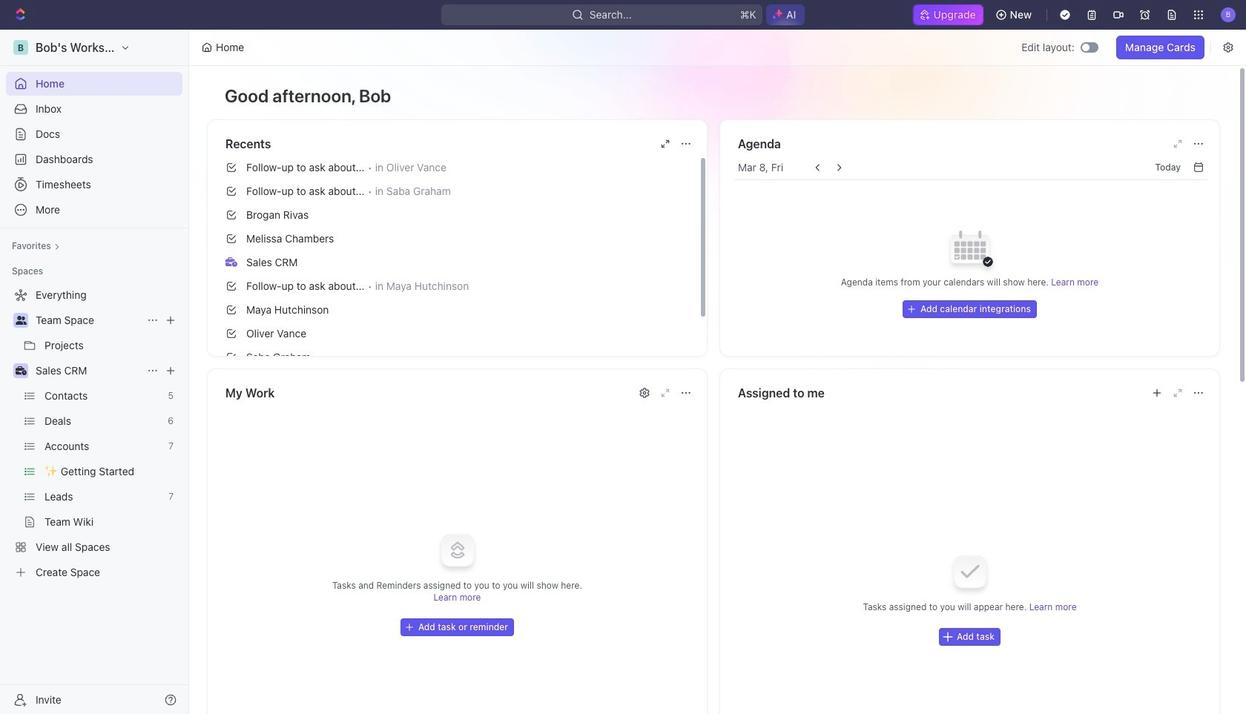 Task type: locate. For each thing, give the bounding box(es) containing it.
sidebar navigation
[[0, 30, 192, 714]]

bob's workspace, , element
[[13, 40, 28, 55]]

tree
[[6, 283, 183, 585]]



Task type: describe. For each thing, give the bounding box(es) containing it.
business time image
[[226, 257, 237, 267]]

tree inside sidebar navigation
[[6, 283, 183, 585]]

user group image
[[15, 316, 26, 325]]

business time image
[[15, 367, 26, 375]]



Task type: vqa. For each thing, say whether or not it's contained in the screenshot.
Workload Icon on the right
no



